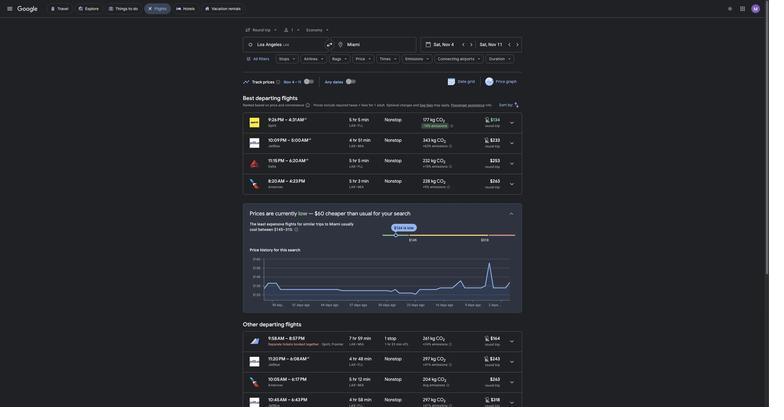 Task type: locate. For each thing, give the bounding box(es) containing it.
lax for 5:00 am
[[350, 144, 356, 148]]

lax up 4 hr 51 min lax – mia
[[350, 124, 356, 128]]

this price for this flight doesn't include overhead bin access. if you need a carry-on bag, use the bags filter to update prices. image
[[484, 117, 491, 123], [484, 137, 491, 144]]

2 up +41% emissions
[[444, 358, 446, 363]]

prices
[[263, 80, 275, 84]]

5 hr 5 min lax – fll up 51
[[350, 117, 369, 128]]

min inside 4 hr 48 min lax – fll
[[364, 357, 372, 362]]

1 vertical spatial prices
[[250, 210, 265, 217]]

3 fll from the top
[[358, 363, 364, 367]]

mia inside the 7 hr 59 min lax – mia
[[358, 343, 364, 346]]

hr inside 4 hr 48 min lax – fll
[[353, 357, 357, 362]]

kg inside '177 kg co 2'
[[431, 117, 435, 123]]

2 $263 from the top
[[491, 377, 500, 382]]

this
[[280, 248, 287, 253]]

main menu image
[[7, 5, 13, 12]]

hr inside total duration 4 hr 58 min. element
[[353, 397, 357, 403]]

co up +24% emissions
[[436, 336, 443, 342]]

261
[[423, 336, 430, 342]]

0 horizontal spatial low
[[299, 210, 307, 217]]

hr left 51
[[353, 138, 357, 143]]

1 horizontal spatial price
[[356, 56, 365, 61]]

2 inside the 232 kg co 2
[[444, 160, 446, 165]]

1 horizontal spatial fees
[[427, 103, 433, 107]]

this price for this flight doesn't include overhead bin access. if you need a carry-on bag, use the bags filter to update prices. image for $233
[[484, 137, 491, 144]]

$134 left is
[[394, 226, 403, 231]]

– inside 5 hr 12 min lax – mia
[[356, 384, 358, 387]]

1 5 hr 5 min lax – fll from the top
[[350, 117, 369, 128]]

2 up +63% emissions at the right of page
[[444, 139, 446, 144]]

total duration 5 hr 12 min. element
[[350, 377, 385, 383]]

2 nonstop from the top
[[385, 138, 402, 143]]

hr left 58
[[353, 397, 357, 403]]

5 trip from the top
[[495, 343, 500, 347]]

5 nonstop from the top
[[385, 357, 402, 362]]

– left 5:00 am
[[288, 138, 291, 143]]

8:57 pm
[[289, 336, 305, 342]]

hr left 33
[[388, 343, 391, 346]]

1 vertical spatial 5 hr 5 min lax – fll
[[350, 158, 369, 169]]

Departure time: 11:15 PM. text field
[[268, 158, 285, 164]]

2 mia from the top
[[358, 185, 364, 189]]

5 for 4:31 am
[[350, 117, 352, 123]]

lax up 5 hr 3 min lax – mia on the left top
[[350, 165, 356, 169]]

4 nonstop from the top
[[385, 179, 402, 184]]

price for price history for this search
[[250, 248, 259, 253]]

0 vertical spatial american
[[268, 185, 283, 189]]

0 vertical spatial $263
[[491, 179, 500, 184]]

$263 left flight details. leaves los angeles international airport at 8:20 am on saturday, november 4 and arrives at miami international airport at 4:23 pm on saturday, november 4. image
[[491, 179, 500, 184]]

nonstop for 6:20 am
[[385, 158, 402, 164]]

lax inside 5 hr 12 min lax – mia
[[350, 384, 356, 387]]

– down "total duration 4 hr 48 min." element
[[356, 363, 358, 367]]

0 vertical spatial search
[[394, 210, 411, 217]]

6 nonstop from the top
[[385, 377, 402, 382]]

total duration 5 hr 5 min. element
[[350, 117, 385, 124], [350, 158, 385, 165]]

american for 10:05 am
[[268, 384, 283, 387]]

343
[[423, 138, 431, 143]]

1 american from the top
[[268, 185, 283, 189]]

mia inside 5 hr 3 min lax – mia
[[358, 185, 364, 189]]

kg for 9:58 am – 8:57 pm
[[431, 336, 435, 342]]

5 inside 5 hr 12 min lax – mia
[[350, 377, 352, 382]]

1 inside '10:09 pm – 5:00 am + 1'
[[310, 137, 311, 141]]

0 vertical spatial $263 round trip
[[485, 179, 500, 189]]

min up total duration 4 hr 51 min. element on the top
[[362, 117, 369, 123]]

297 down avg
[[423, 397, 430, 403]]

lax for 6:08 am
[[350, 363, 356, 367]]

297
[[423, 357, 430, 362], [423, 397, 430, 403]]

cheaper
[[326, 210, 346, 217]]

5 hr 3 min lax – mia
[[350, 179, 369, 189]]

kg for 10:45 am – 6:43 pm
[[431, 397, 436, 403]]

sort by: button
[[497, 98, 522, 112]]

swap origin and destination. image
[[327, 41, 333, 48]]

min down 4 hr 51 min lax – mia
[[362, 158, 369, 164]]

2 297 from the top
[[423, 397, 430, 403]]

for left this on the left of the page
[[274, 248, 279, 253]]

5 lax from the top
[[350, 343, 356, 346]]

low
[[299, 210, 307, 217], [408, 226, 414, 231]]

+ for 6:08 am
[[307, 356, 308, 360]]

9:58 am – 8:57 pm
[[268, 336, 305, 342]]

fll up 3 at the top left of the page
[[358, 165, 364, 169]]

fll down 48
[[358, 363, 364, 367]]

kg inside the 232 kg co 2
[[431, 158, 436, 164]]

american down 10:05 am
[[268, 384, 283, 387]]

2 fll from the top
[[358, 165, 364, 169]]

co inside '177 kg co 2'
[[436, 117, 443, 123]]

prices include required taxes + fees for 1 adult. optional charges and bag fees may apply. passenger assistance
[[314, 103, 485, 107]]

mia for 51
[[358, 144, 364, 148]]

for left your
[[373, 210, 381, 217]]

fees right bag
[[427, 103, 433, 107]]

together
[[306, 343, 319, 346]]

– left the arrival time: 6:17 pm. text box
[[288, 377, 291, 382]]

1 lax from the top
[[350, 124, 356, 128]]

round down 233 us dollars text field
[[485, 145, 494, 148]]

-
[[423, 124, 424, 128]]

assistance
[[468, 103, 485, 107]]

mia inside 5 hr 12 min lax – mia
[[358, 384, 364, 387]]

lax inside 4 hr 48 min lax – fll
[[350, 363, 356, 367]]

11:20 pm – 6:08 am + 1
[[268, 356, 309, 362]]

kg up avg emissions
[[432, 377, 437, 382]]

1 button
[[282, 23, 303, 37]]

0 vertical spatial this price for this flight doesn't include overhead bin access. if you need a carry-on bag, use the bags filter to update prices. image
[[484, 117, 491, 123]]

bag
[[420, 103, 426, 107]]

6:08 am
[[290, 357, 307, 362]]

the
[[250, 222, 256, 226]]

1 vertical spatial jetblue
[[268, 363, 280, 367]]

total duration 4 hr 51 min. element
[[350, 138, 385, 144]]

4 inside 4 hr 51 min lax – mia
[[350, 138, 352, 143]]

1 vertical spatial 297
[[423, 397, 430, 403]]

flights
[[282, 95, 298, 102], [285, 222, 296, 226], [286, 321, 302, 328]]

$263 for 204
[[491, 377, 500, 382]]

fll inside 4 hr 48 min lax – fll
[[358, 363, 364, 367]]

1 vertical spatial american
[[268, 384, 283, 387]]

emissions button
[[402, 52, 433, 65]]

0 vertical spatial 5 hr 5 min lax – fll
[[350, 117, 369, 128]]

– down total duration 7 hr 59 min. element
[[356, 343, 358, 346]]

kg up "-16% emissions" at right top
[[431, 117, 435, 123]]

5 for 6:17 pm
[[350, 377, 352, 382]]

spirit
[[268, 124, 276, 128]]

price history graph application
[[249, 257, 516, 307]]

33
[[392, 343, 396, 346]]

253 US dollars text field
[[491, 158, 500, 164]]

1 inside the 11:20 pm – 6:08 am + 1
[[308, 356, 309, 360]]

price inside popup button
[[356, 56, 365, 61]]

0 vertical spatial $134
[[491, 117, 500, 123]]

track
[[252, 80, 262, 84]]

min inside 5 hr 12 min lax – mia
[[363, 377, 371, 382]]

0 horizontal spatial and
[[279, 103, 284, 107]]

nonstop flight. element for 5:00 am
[[385, 138, 402, 144]]

kg up +24% emissions
[[431, 336, 435, 342]]

departing up 9:58 am text field
[[259, 321, 284, 328]]

round trip down $243 at the right bottom of the page
[[485, 363, 500, 367]]

4 left 58
[[350, 397, 352, 403]]

mia down 12
[[358, 384, 364, 387]]

american inside 8:20 am – 4:23 pm american
[[268, 185, 283, 189]]

2 $263 round trip from the top
[[485, 377, 500, 388]]

0 vertical spatial price
[[356, 56, 365, 61]]

4 left 51
[[350, 138, 352, 143]]

american inside 10:05 am – 6:17 pm american
[[268, 384, 283, 387]]

1 vertical spatial $263
[[491, 377, 500, 382]]

2 vertical spatial flights
[[286, 321, 302, 328]]

– left arrival time: 6:43 pm. 'text box'
[[288, 397, 291, 403]]

1 4 from the top
[[350, 138, 352, 143]]

1 horizontal spatial search
[[394, 210, 411, 217]]

Arrival time: 6:08 AM on  Sunday, November 5. text field
[[290, 356, 309, 362]]

jetblue down 11:20 pm
[[268, 363, 280, 367]]

co for 9:58 am – 8:57 pm
[[436, 336, 443, 342]]

hr for 8:57 pm
[[353, 336, 357, 342]]

– inside 8:20 am – 4:23 pm american
[[286, 179, 289, 184]]

stops
[[279, 56, 289, 61]]

Departure time: 9:26 PM. text field
[[268, 117, 284, 123]]

mia for 59
[[358, 343, 364, 346]]

2 up +24% emissions
[[443, 338, 445, 342]]

Departure time: 10:45 AM. text field
[[268, 397, 287, 403]]

4 trip from the top
[[495, 186, 500, 189]]

emissions for 261
[[432, 343, 448, 347]]

$263 round trip left flight details. leaves los angeles international airport at 8:20 am on saturday, november 4 and arrives at miami international airport at 4:23 pm on saturday, november 4. image
[[485, 179, 500, 189]]

1 vertical spatial this price for this flight doesn't include overhead bin access. if you need a carry-on bag, use the bags filter to update prices. image
[[484, 356, 490, 362]]

1 297 from the top
[[423, 357, 430, 362]]

5 inside 5 hr 3 min lax – mia
[[350, 179, 352, 184]]

lax inside the 7 hr 59 min lax – mia
[[350, 343, 356, 346]]

5 hr 5 min lax – fll for 4:31 am
[[350, 117, 369, 128]]

2 inside 261 kg co 2
[[443, 338, 445, 342]]

departing up on
[[256, 95, 281, 102]]

round
[[485, 124, 494, 128], [485, 145, 494, 148], [485, 165, 494, 169], [485, 186, 494, 189], [485, 343, 494, 347], [485, 363, 494, 367], [485, 384, 494, 388]]

– up 5 hr 3 min lax – mia on the left top
[[356, 165, 358, 169]]

+9% emissions
[[423, 185, 446, 189]]

1 horizontal spatial and
[[414, 103, 419, 107]]

Arrival time: 4:23 PM. text field
[[290, 179, 305, 184]]

1 horizontal spatial prices
[[314, 103, 323, 107]]

mia for 12
[[358, 384, 364, 387]]

emissions down the 232 kg co 2
[[432, 165, 448, 169]]

4 left 48
[[350, 357, 352, 362]]

2 inside '204 kg co 2'
[[445, 379, 447, 383]]

– inside '10:09 pm – 5:00 am + 1'
[[288, 138, 291, 143]]

7 lax from the top
[[350, 384, 356, 387]]

263 US dollars text field
[[491, 179, 500, 184]]

nonstop flight. element
[[385, 117, 402, 124], [385, 138, 402, 144], [385, 158, 402, 165], [385, 179, 402, 185], [385, 357, 402, 363], [385, 377, 402, 383], [385, 397, 402, 404]]

separate tickets booked together. this trip includes tickets from multiple airlines. missed connections may be protected by kiwi.com.. element
[[268, 343, 319, 346]]

1 vertical spatial departing
[[259, 321, 284, 328]]

Departure time: 10:09 PM. text field
[[268, 138, 287, 143]]

for
[[369, 103, 373, 107], [373, 210, 381, 217], [297, 222, 302, 226], [274, 248, 279, 253]]

0 horizontal spatial $134
[[394, 226, 403, 231]]

0 vertical spatial this price for this flight doesn't include overhead bin access. if you need a carry-on bag, use the bags filter to update prices. image
[[484, 335, 491, 342]]

2
[[443, 119, 445, 124], [444, 139, 446, 144], [444, 160, 446, 165], [444, 180, 446, 185], [443, 338, 445, 342], [444, 358, 446, 363], [445, 379, 447, 383], [444, 399, 446, 404]]

3 4 from the top
[[350, 397, 352, 403]]

hr for 4:23 pm
[[353, 179, 357, 184]]

.
[[292, 228, 293, 232]]

hr inside 5 hr 3 min lax – mia
[[353, 179, 357, 184]]

price
[[270, 103, 278, 107]]

trip down $164
[[495, 343, 500, 347]]

+10%
[[423, 165, 431, 169]]

min right 51
[[364, 138, 371, 143]]

$263 for 228
[[491, 179, 500, 184]]

kg down avg emissions
[[431, 397, 436, 403]]

kg inside 228 kg co 2
[[431, 179, 436, 184]]

5 hr 5 min lax – fll up 3 at the top left of the page
[[350, 158, 369, 169]]

1 vertical spatial low
[[408, 226, 414, 231]]

$263 round trip
[[485, 179, 500, 189], [485, 377, 500, 388]]

this price for this flight doesn't include overhead bin access. if you need a carry-on bag, use the bags filter to update prices. image up $253
[[484, 137, 491, 144]]

round down 263 us dollars text box
[[485, 384, 494, 388]]

this price for this flight doesn't include overhead bin access. if you need a carry-on bag, use the bags filter to update prices. image for $243
[[484, 356, 490, 362]]

trip down 233 us dollars text field
[[495, 145, 500, 148]]

1 vertical spatial $263 round trip
[[485, 377, 500, 388]]

departing for best
[[256, 95, 281, 102]]

round trip down 233 us dollars text field
[[485, 145, 500, 148]]

graph
[[506, 79, 517, 84]]

1 vertical spatial price
[[496, 79, 505, 84]]

0 horizontal spatial prices
[[250, 210, 265, 217]]

price left the graph
[[496, 79, 505, 84]]

co inside 343 kg co 2
[[437, 138, 444, 143]]

jetblue for 11:20 pm
[[268, 363, 280, 367]]

ranked based on price and convenience
[[243, 103, 304, 107]]

0 vertical spatial departing
[[256, 95, 281, 102]]

7 nonstop flight. element from the top
[[385, 397, 402, 404]]

flight details. leaves los angeles international airport at 11:20 pm on saturday, november 4 and arrives at fort lauderdale-hollywood international airport at 6:08 am on sunday, november 5. image
[[506, 355, 519, 369]]

lax inside 5 hr 3 min lax – mia
[[350, 185, 356, 189]]

nonstop
[[385, 117, 402, 123], [385, 138, 402, 143], [385, 158, 402, 164], [385, 179, 402, 184], [385, 357, 402, 362], [385, 377, 402, 382], [385, 397, 402, 403]]

nonstop for 5:00 am
[[385, 138, 402, 143]]

2 lax from the top
[[350, 144, 356, 148]]

kg up +10% emissions
[[431, 158, 436, 164]]

lax down total duration 4 hr 51 min. element on the top
[[350, 144, 356, 148]]

4 inside 4 hr 48 min lax – fll
[[350, 357, 352, 362]]

1 297 kg co 2 from the top
[[423, 357, 446, 363]]

mia down 51
[[358, 144, 364, 148]]

1 vertical spatial 297 kg co 2
[[423, 397, 446, 404]]

1 round trip from the top
[[485, 124, 500, 128]]

separate
[[268, 343, 282, 346]]

– inside 10:05 am – 6:17 pm american
[[288, 377, 291, 382]]

+24% emissions
[[423, 343, 448, 347]]

round down the 253 us dollars text box
[[485, 165, 494, 169]]

total duration 5 hr 5 min. element for 232
[[350, 158, 385, 165]]

loading results progress bar
[[0, 17, 765, 19]]

based
[[255, 103, 265, 107]]

6 nonstop flight. element from the top
[[385, 377, 402, 383]]

price right bags popup button
[[356, 56, 365, 61]]

best departing flights
[[243, 95, 298, 102]]

best
[[243, 95, 254, 102]]

2 vertical spatial this price for this flight doesn't include overhead bin access. if you need a carry-on bag, use the bags filter to update prices. image
[[485, 397, 491, 403]]

min for 204
[[363, 377, 371, 382]]

your
[[382, 210, 393, 217]]

stops button
[[276, 52, 299, 65]]

6 trip from the top
[[495, 363, 500, 367]]

None field
[[243, 25, 281, 35], [305, 25, 333, 35], [243, 25, 281, 35], [305, 25, 333, 35]]

hr down taxes
[[353, 117, 357, 123]]

hr down 4 hr 51 min lax – mia
[[353, 158, 357, 164]]

2 4 from the top
[[350, 357, 352, 362]]

4 lax from the top
[[350, 185, 356, 189]]

4:31 am
[[289, 117, 304, 123]]

none search field containing all filters
[[243, 23, 522, 72]]

hr inside the 7 hr 59 min lax – mia
[[353, 336, 357, 342]]

trip down 263 us dollars text box
[[495, 384, 500, 388]]

co for 11:15 pm – 6:20 am + 1
[[437, 158, 444, 164]]

+ for 4:31 am
[[304, 117, 306, 121]]

1 fll from the top
[[358, 124, 364, 128]]

learn more about tracked prices image
[[276, 80, 281, 84]]

None text field
[[243, 37, 329, 52], [331, 37, 417, 52], [243, 37, 329, 52], [331, 37, 417, 52]]

price for price
[[356, 56, 365, 61]]

kg inside 261 kg co 2
[[431, 336, 435, 342]]

3 trip from the top
[[495, 165, 500, 169]]

2 horizontal spatial price
[[496, 79, 505, 84]]

+ inside 11:15 pm – 6:20 am + 1
[[306, 158, 307, 162]]

any dates
[[325, 80, 343, 84]]

leaves los angeles international airport at 8:20 am on saturday, november 4 and arrives at miami international airport at 4:23 pm on saturday, november 4. element
[[268, 179, 305, 184]]

– right departure time: 11:15 pm. text field
[[286, 158, 288, 164]]

round trip down $134 text field
[[485, 124, 500, 128]]

6 lax from the top
[[350, 363, 356, 367]]

trip down $243 at the right bottom of the page
[[495, 363, 500, 367]]

min inside the 7 hr 59 min lax – mia
[[364, 336, 371, 342]]

co for 11:20 pm – 6:08 am + 1
[[437, 357, 444, 362]]

10:05 am
[[268, 377, 287, 382]]

3 nonstop flight. element from the top
[[385, 158, 402, 165]]

– inside 11:15 pm – 6:20 am + 1
[[286, 158, 288, 164]]

round trip for $164
[[485, 343, 500, 347]]

connecting airports button
[[435, 52, 484, 65]]

$134 down sort
[[491, 117, 500, 123]]

+ inside the 11:20 pm – 6:08 am + 1
[[307, 356, 308, 360]]

co up +63% emissions at the right of page
[[437, 138, 444, 143]]

leaves los angeles international airport at 10:05 am on saturday, november 4 and arrives at miami international airport at 6:17 pm on saturday, november 4. element
[[268, 377, 307, 382]]

0 horizontal spatial search
[[288, 248, 301, 253]]

5 nonstop flight. element from the top
[[385, 357, 402, 363]]

$263
[[491, 179, 500, 184], [491, 377, 500, 382]]

– down total duration 5 hr 3 min. element
[[356, 185, 358, 189]]

price inside button
[[496, 79, 505, 84]]

4 round trip from the top
[[485, 363, 500, 367]]

round down $243 at the right bottom of the page
[[485, 363, 494, 367]]

round trip down $164
[[485, 343, 500, 347]]

nonstop flight. element for 4:23 pm
[[385, 179, 402, 185]]

co inside 261 kg co 2
[[436, 336, 443, 342]]

hr for 6:20 am
[[353, 158, 357, 164]]

2 down avg emissions
[[444, 399, 446, 404]]

2 inside '177 kg co 2'
[[443, 119, 445, 124]]

fll up 51
[[358, 124, 364, 128]]

10:09 pm – 5:00 am + 1
[[268, 137, 311, 143]]

– left 6:08 am
[[287, 357, 289, 362]]

3 round from the top
[[485, 165, 494, 169]]

4 mia from the top
[[358, 384, 364, 387]]

2 vertical spatial 4
[[350, 397, 352, 403]]

1 nonstop flight. element from the top
[[385, 117, 402, 124]]

263 US dollars text field
[[491, 377, 500, 382]]

1 vertical spatial total duration 5 hr 5 min. element
[[350, 158, 385, 165]]

1 vertical spatial search
[[288, 248, 301, 253]]

3 round trip from the top
[[485, 343, 500, 347]]

2 inside 343 kg co 2
[[444, 139, 446, 144]]

+ inside the 9:26 pm – 4:31 am + 1
[[304, 117, 306, 121]]

co up avg emissions
[[438, 377, 445, 382]]

+41% emissions
[[423, 363, 448, 367]]

4 for 4 hr 51 min
[[350, 138, 352, 143]]

0 vertical spatial prices
[[314, 103, 323, 107]]

flights for other departing flights
[[286, 321, 302, 328]]

trip down 263 us dollars text field
[[495, 186, 500, 189]]

2 nonstop flight. element from the top
[[385, 138, 402, 144]]

0 vertical spatial low
[[299, 210, 307, 217]]

min inside 5 hr 3 min lax – mia
[[362, 179, 369, 184]]

total duration 5 hr 3 min. element
[[350, 179, 385, 185]]

hr for 6:08 am
[[353, 357, 357, 362]]

main content containing best departing flights
[[243, 75, 528, 407]]

trip down $134 text field
[[495, 124, 500, 128]]

kg for 10:09 pm – 5:00 am + 1
[[432, 138, 436, 143]]

mia for 3
[[358, 185, 364, 189]]

co inside '204 kg co 2'
[[438, 377, 445, 382]]

297 kg co 2 up +41% emissions
[[423, 357, 446, 363]]

2 for 9:26 pm – 4:31 am + 1
[[443, 119, 445, 124]]

1 total duration 5 hr 5 min. element from the top
[[350, 117, 385, 124]]

3 lax from the top
[[350, 165, 356, 169]]

search up $134 is low
[[394, 210, 411, 217]]

4 hr 58 min
[[350, 397, 372, 403]]

0 horizontal spatial price
[[250, 248, 259, 253]]

mia inside 4 hr 51 min lax – mia
[[358, 144, 364, 148]]

price history for this search
[[250, 248, 301, 253]]

and
[[279, 103, 284, 107], [414, 103, 419, 107]]

0 horizontal spatial fees
[[362, 103, 368, 107]]

co up +41% emissions
[[437, 357, 444, 362]]

flights up convenience
[[282, 95, 298, 102]]

hr left 48
[[353, 357, 357, 362]]

taxes
[[350, 103, 358, 107]]

0 vertical spatial flights
[[282, 95, 298, 102]]

2 vertical spatial fll
[[358, 363, 364, 367]]

date grid
[[458, 79, 475, 84]]

0 vertical spatial 4
[[350, 138, 352, 143]]

lax down total duration 5 hr 12 min. element
[[350, 384, 356, 387]]

currently
[[275, 210, 297, 217]]

may
[[434, 103, 441, 107]]

emissions right +41% on the bottom right of page
[[432, 363, 448, 367]]

2 total duration 5 hr 5 min. element from the top
[[350, 158, 385, 165]]

 image
[[320, 343, 321, 346]]

343 kg co 2
[[423, 138, 446, 144]]

round down $134 text field
[[485, 124, 494, 128]]

prices up the
[[250, 210, 265, 217]]

+10% emissions
[[423, 165, 448, 169]]

co inside 228 kg co 2
[[437, 179, 444, 184]]

2 american from the top
[[268, 384, 283, 387]]

co inside the 232 kg co 2
[[437, 158, 444, 164]]

2 297 kg co 2 from the top
[[423, 397, 446, 404]]

round trip for $233
[[485, 145, 500, 148]]

4 – 11
[[292, 80, 301, 84]]

american
[[268, 185, 283, 189], [268, 384, 283, 387]]

2 round trip from the top
[[485, 145, 500, 148]]

1 vertical spatial 4
[[350, 357, 352, 362]]

1 vertical spatial fll
[[358, 165, 364, 169]]

1 vertical spatial $134
[[394, 226, 403, 231]]

hr inside 5 hr 12 min lax – mia
[[353, 377, 357, 382]]

7 nonstop from the top
[[385, 397, 402, 403]]

– down total duration 5 hr 12 min. element
[[356, 384, 358, 387]]

2 vertical spatial price
[[250, 248, 259, 253]]

177 kg co 2
[[423, 117, 445, 124]]

ranked
[[243, 103, 254, 107]]

0 vertical spatial 297 kg co 2
[[423, 357, 446, 363]]

trip down the 253 us dollars text box
[[495, 165, 500, 169]]

kg up +41% emissions
[[431, 357, 436, 362]]

5
[[350, 117, 352, 123], [358, 117, 361, 123], [350, 158, 352, 164], [358, 158, 361, 164], [350, 179, 352, 184], [350, 377, 352, 382]]

price for price graph
[[496, 79, 505, 84]]

3 nonstop from the top
[[385, 158, 402, 164]]

4 round from the top
[[485, 186, 494, 189]]

learn more about price insights image
[[294, 228, 299, 232]]

leaves los angeles international airport at 9:58 am on saturday, november 4 and arrives at miami international airport at 8:57 pm on saturday, november 4. element
[[268, 336, 305, 342]]

0 vertical spatial jetblue
[[268, 144, 280, 148]]

kg inside 343 kg co 2
[[432, 138, 436, 143]]

expensive
[[267, 222, 284, 226]]

emissions
[[432, 124, 447, 128], [432, 144, 448, 148], [432, 165, 448, 169], [430, 185, 446, 189], [432, 343, 448, 347], [432, 363, 448, 367], [430, 384, 445, 387]]

and right price
[[279, 103, 284, 107]]

1 inside "popup button"
[[291, 28, 294, 32]]

0 vertical spatial 297
[[423, 357, 430, 362]]

297 kg co 2 for $318
[[423, 397, 446, 404]]

+ inside '10:09 pm – 5:00 am + 1'
[[308, 137, 310, 141]]

None search field
[[243, 23, 522, 72]]

required
[[336, 103, 349, 107]]

– inside 4 hr 51 min lax – mia
[[356, 144, 358, 148]]

1 $263 from the top
[[491, 179, 500, 184]]

leaves los angeles international airport at 11:20 pm on saturday, november 4 and arrives at fort lauderdale-hollywood international airport at 6:08 am on sunday, november 5. element
[[268, 356, 309, 362]]

nonstop flight. element for 6:08 am
[[385, 357, 402, 363]]

– inside the 11:20 pm – 6:08 am + 1
[[287, 357, 289, 362]]

search right this on the left of the page
[[288, 248, 301, 253]]

0 vertical spatial fll
[[358, 124, 364, 128]]

1 horizontal spatial $134
[[491, 117, 500, 123]]

6:20 am
[[289, 158, 306, 164]]

this price for this flight doesn't include overhead bin access. if you need a carry-on bag, use the bags filter to update prices. image
[[484, 335, 491, 342], [484, 356, 490, 362], [485, 397, 491, 403]]

10:45 am
[[268, 397, 287, 403]]

flights up arrival time: 8:57 pm. text box
[[286, 321, 302, 328]]

hr inside 4 hr 51 min lax – mia
[[353, 138, 357, 143]]

mia down 3 at the top left of the page
[[358, 185, 364, 189]]

main content
[[243, 75, 528, 407]]

jetblue for 10:09 pm
[[268, 144, 280, 148]]

5 for 6:20 am
[[350, 158, 352, 164]]

1 $263 round trip from the top
[[485, 179, 500, 189]]

11:15 pm – 6:20 am + 1
[[268, 158, 308, 164]]

hr for 4:31 am
[[353, 117, 357, 123]]

lax inside 4 hr 51 min lax – mia
[[350, 144, 356, 148]]

1 mia from the top
[[358, 144, 364, 148]]

– inside 5 hr 3 min lax – mia
[[356, 185, 358, 189]]

1 nonstop from the top
[[385, 117, 402, 123]]

6 round from the top
[[485, 363, 494, 367]]

1 vertical spatial this price for this flight doesn't include overhead bin access. if you need a carry-on bag, use the bags filter to update prices. image
[[484, 137, 491, 144]]

2 5 hr 5 min lax – fll from the top
[[350, 158, 369, 169]]

1 jetblue from the top
[[268, 144, 280, 148]]

9:58 am
[[268, 336, 285, 342]]

min right 3 at the top left of the page
[[362, 179, 369, 184]]

co up +10% emissions
[[437, 158, 444, 164]]

spirit, frontier
[[322, 343, 344, 346]]

11:20 pm
[[268, 357, 286, 362]]

hr left 3 at the top left of the page
[[353, 179, 357, 184]]

prices for prices include required taxes + fees for 1 adult. optional charges and bag fees may apply. passenger assistance
[[314, 103, 323, 107]]

learn more about ranking image
[[306, 103, 310, 108]]

0 vertical spatial total duration 5 hr 5 min. element
[[350, 117, 385, 124]]

min inside 1 stop 1 hr 33 min atl
[[397, 343, 402, 346]]

low right is
[[408, 226, 414, 231]]

avg
[[423, 384, 429, 387]]

5 hr 5 min lax – fll
[[350, 117, 369, 128], [350, 158, 369, 169]]

2 round from the top
[[485, 145, 494, 148]]

2 jetblue from the top
[[268, 363, 280, 367]]

min inside 4 hr 51 min lax – mia
[[364, 138, 371, 143]]

duration
[[490, 56, 505, 61]]

1 trip from the top
[[495, 124, 500, 128]]

3 mia from the top
[[358, 343, 364, 346]]

nonstop flight. element for 6:20 am
[[385, 158, 402, 165]]

2 up +9% emissions
[[444, 180, 446, 185]]

lax down 7
[[350, 343, 356, 346]]

4 nonstop flight. element from the top
[[385, 179, 402, 185]]

– left 4:31 am
[[285, 117, 288, 123]]

2 up "-16% emissions" at right top
[[443, 119, 445, 124]]

kg up +9% emissions
[[431, 179, 436, 184]]



Task type: describe. For each thing, give the bounding box(es) containing it.
track prices
[[252, 80, 275, 84]]

are
[[266, 210, 274, 217]]

297 for 4 hr 58 min
[[423, 397, 430, 403]]

sort
[[500, 103, 507, 107]]

min right 58
[[364, 397, 372, 403]]

1 fees from the left
[[362, 103, 368, 107]]

flight details. leaves los angeles international airport at 10:05 am on saturday, november 4 and arrives at miami international airport at 6:17 pm on saturday, november 4. image
[[506, 376, 519, 389]]

leaves los angeles international airport at 9:26 pm on saturday, november 4 and arrives at fort lauderdale-hollywood international airport at 4:31 am on sunday, november 5. element
[[268, 117, 307, 123]]

4 hr 51 min lax – mia
[[350, 138, 371, 148]]

9:26 pm – 4:31 am + 1
[[268, 117, 307, 123]]

leaves los angeles international airport at 10:09 pm on saturday, november 4 and arrives at miami international airport at 5:00 am on sunday, november 5. element
[[268, 137, 311, 143]]

usual
[[360, 210, 372, 217]]

delta
[[268, 165, 276, 169]]

trip inside $253 round trip
[[495, 165, 500, 169]]

5 round from the top
[[485, 343, 494, 347]]

Departure time: 10:05 AM. text field
[[268, 377, 287, 382]]

round inside $253 round trip
[[485, 165, 494, 169]]

4 hr 48 min lax – fll
[[350, 357, 372, 367]]

Departure time: 8:20 AM. text field
[[268, 179, 285, 184]]

297 kg co 2 for $243
[[423, 357, 446, 363]]

hr inside 1 stop 1 hr 33 min atl
[[388, 343, 391, 346]]

297 for 4 hr 48 min
[[423, 357, 430, 362]]

nonstop for 4:31 am
[[385, 117, 402, 123]]

booked
[[294, 343, 305, 346]]

hr for 6:17 pm
[[353, 377, 357, 382]]

16%
[[424, 124, 431, 128]]

232 kg co 2
[[423, 158, 446, 165]]

nonstop for 4:23 pm
[[385, 179, 402, 184]]

min for 261
[[364, 336, 371, 342]]

kg for 9:26 pm – 4:31 am + 1
[[431, 117, 435, 123]]

lax for 6:20 am
[[350, 165, 356, 169]]

fll for 6:08 am
[[358, 363, 364, 367]]

round trip for $134
[[485, 124, 500, 128]]

flight details. leaves los angeles international airport at 9:58 am on saturday, november 4 and arrives at miami international airport at 8:57 pm on saturday, november 4. image
[[506, 335, 519, 348]]

optional
[[387, 103, 400, 107]]

Arrival time: 8:57 PM. text field
[[289, 336, 305, 342]]

lax for 8:57 pm
[[350, 343, 356, 346]]

1 inside 11:15 pm – 6:20 am + 1
[[307, 158, 308, 162]]

2 for 11:15 pm – 6:20 am + 1
[[444, 160, 446, 165]]

date
[[458, 79, 467, 84]]

adult.
[[377, 103, 386, 107]]

flights for best departing flights
[[282, 95, 298, 102]]

2 trip from the top
[[495, 145, 500, 148]]

frontier
[[332, 343, 344, 346]]

co for 10:09 pm – 5:00 am + 1
[[437, 138, 444, 143]]

price history graph image
[[249, 257, 516, 307]]

5:00 am
[[292, 138, 308, 143]]

2 and from the left
[[414, 103, 419, 107]]

airlines button
[[301, 52, 327, 65]]

+9%
[[423, 185, 430, 189]]

connecting
[[438, 56, 459, 61]]

261 kg co 2
[[423, 336, 445, 342]]

hr for 5:00 am
[[353, 138, 357, 143]]

flight details. leaves los angeles international airport at 9:26 pm on saturday, november 4 and arrives at fort lauderdale-hollywood international airport at 4:31 am on sunday, november 5. image
[[506, 116, 519, 129]]

departing for other
[[259, 321, 284, 328]]

164 US dollars text field
[[491, 336, 500, 342]]

for left adult.
[[369, 103, 373, 107]]

Arrival time: 6:17 PM. text field
[[292, 377, 307, 382]]

find the best price region
[[243, 75, 522, 91]]

1 horizontal spatial low
[[408, 226, 414, 231]]

228 kg co 2
[[423, 179, 446, 185]]

3
[[358, 179, 361, 184]]

2 for 11:20 pm – 6:08 am + 1
[[444, 358, 446, 363]]

emissions for 228
[[430, 185, 446, 189]]

$164
[[491, 336, 500, 342]]

price graph button
[[482, 77, 521, 86]]

$145–310 .
[[274, 228, 293, 232]]

nonstop for 6:08 am
[[385, 357, 402, 362]]

6:17 pm
[[292, 377, 307, 382]]

nov
[[284, 80, 291, 84]]

Arrival time: 5:00 AM on  Sunday, November 5. text field
[[292, 137, 311, 143]]

min for 297
[[364, 357, 372, 362]]

– inside 4 hr 48 min lax – fll
[[356, 363, 358, 367]]

flight details. leaves los angeles international airport at 8:20 am on saturday, november 4 and arrives at miami international airport at 4:23 pm on saturday, november 4. image
[[506, 178, 519, 191]]

9:26 pm
[[268, 117, 284, 123]]

fll for 6:20 am
[[358, 165, 364, 169]]

between
[[258, 228, 273, 232]]

grid
[[468, 79, 475, 84]]

bags
[[333, 56, 341, 61]]

prices for prices are currently low — $60 cheaper than usual for your search
[[250, 210, 265, 217]]

nonstop for 6:43 pm
[[385, 397, 402, 403]]

kg inside '204 kg co 2'
[[432, 377, 437, 382]]

emissions for 297
[[432, 363, 448, 367]]

atl
[[403, 343, 409, 346]]

total duration 7 hr 59 min. element
[[350, 336, 385, 342]]

kg for 11:20 pm – 6:08 am + 1
[[431, 357, 436, 362]]

2 inside 228 kg co 2
[[444, 180, 446, 185]]

nonstop for 6:17 pm
[[385, 377, 402, 382]]

by:
[[508, 103, 514, 107]]

kg for 11:15 pm – 6:20 am + 1
[[431, 158, 436, 164]]

1 inside the 9:26 pm – 4:31 am + 1
[[306, 117, 307, 121]]

is
[[404, 226, 407, 231]]

this price for this flight doesn't include overhead bin access. if you need a carry-on bag, use the bags filter to update prices. image for $318
[[485, 397, 491, 403]]

duration button
[[486, 52, 515, 65]]

$233
[[491, 138, 500, 143]]

leaves los angeles international airport at 11:15 pm on saturday, november 4 and arrives at fort lauderdale-hollywood international airport at 6:20 am on sunday, november 5. element
[[268, 158, 308, 164]]

Arrival time: 6:20 AM on  Sunday, November 5. text field
[[289, 158, 308, 164]]

1 round from the top
[[485, 124, 494, 128]]

flight details. leaves los angeles international airport at 10:09 pm on saturday, november 4 and arrives at miami international airport at 5:00 am on sunday, november 5. image
[[506, 137, 519, 150]]

– inside the 7 hr 59 min lax – mia
[[356, 343, 358, 346]]

total duration 4 hr 58 min. element
[[350, 397, 385, 404]]

7 hr 59 min lax – mia
[[350, 336, 371, 346]]

lax for 6:17 pm
[[350, 384, 356, 387]]

emissions for 204
[[430, 384, 445, 387]]

$318
[[491, 397, 500, 403]]

Arrival time: 4:31 AM on  Sunday, November 5. text field
[[289, 117, 307, 123]]

apply.
[[441, 103, 450, 107]]

stop
[[388, 336, 397, 342]]

$253
[[491, 158, 500, 164]]

10:45 am – 6:43 pm
[[268, 397, 308, 403]]

134 US dollars text field
[[491, 117, 500, 123]]

– up 'tickets'
[[286, 336, 288, 342]]

price button
[[353, 52, 375, 65]]

flight details. leaves los angeles international airport at 10:45 am on saturday, november 4 and arrives at fort lauderdale-hollywood international airport at 6:43 pm on saturday, november 4. image
[[506, 396, 519, 407]]

Departure time: 9:58 AM. text field
[[268, 336, 285, 342]]

avg emissions
[[423, 384, 445, 387]]

cost
[[250, 228, 258, 232]]

$263 round trip for 204
[[485, 377, 500, 388]]

$60
[[315, 210, 324, 217]]

co for 9:26 pm – 4:31 am + 1
[[436, 117, 443, 123]]

total duration 4 hr 48 min. element
[[350, 357, 385, 363]]

2 for 10:45 am – 6:43 pm
[[444, 399, 446, 404]]

-16% emissions
[[423, 124, 447, 128]]

than
[[347, 210, 358, 217]]

passenger assistance button
[[451, 103, 485, 107]]

this price for this flight doesn't include overhead bin access. if you need a carry-on bag, use the bags filter to update prices. image for $164
[[484, 335, 491, 342]]

4:23 pm
[[290, 179, 305, 184]]

min for 177
[[362, 117, 369, 123]]

+ for 5:00 am
[[308, 137, 310, 141]]

american for 8:20 am
[[268, 185, 283, 189]]

min for 232
[[362, 158, 369, 164]]

$310
[[481, 238, 489, 242]]

5 hr 12 min lax – mia
[[350, 377, 371, 387]]

5 hr 5 min lax – fll for 6:20 am
[[350, 158, 369, 169]]

emissions for 232
[[432, 165, 448, 169]]

7 trip from the top
[[495, 384, 500, 388]]

for up learn more about price insights image at the bottom of page
[[297, 222, 302, 226]]

+ for 6:20 am
[[306, 158, 307, 162]]

emissions down '177 kg co 2'
[[432, 124, 447, 128]]

1 stop flight. element
[[385, 336, 397, 342]]

include
[[324, 103, 335, 107]]

any
[[325, 80, 332, 84]]

total duration 5 hr 5 min. element for 177
[[350, 117, 385, 124]]

$134 for $134 is low
[[394, 226, 403, 231]]

all filters button
[[243, 52, 274, 65]]

1 vertical spatial flights
[[285, 222, 296, 226]]

other departing flights
[[243, 321, 302, 328]]

2 for 10:09 pm – 5:00 am + 1
[[444, 139, 446, 144]]

spirit,
[[322, 343, 331, 346]]

1 and from the left
[[279, 103, 284, 107]]

emissions
[[406, 56, 423, 61]]

2 fees from the left
[[427, 103, 433, 107]]

co for 10:45 am – 6:43 pm
[[437, 397, 444, 403]]

$134 for $134
[[491, 117, 500, 123]]

4 for 4 hr 48 min
[[350, 357, 352, 362]]

leaves los angeles international airport at 10:45 am on saturday, november 4 and arrives at fort lauderdale-hollywood international airport at 6:43 pm on saturday, november 4. element
[[268, 397, 308, 403]]

51
[[358, 138, 362, 143]]

nonstop flight. element for 6:17 pm
[[385, 377, 402, 383]]

this price for this flight doesn't include overhead bin access. if you need a carry-on bag, use the bags filter to update prices. image for $134
[[484, 117, 491, 123]]

7 round from the top
[[485, 384, 494, 388]]

8:20 am
[[268, 179, 285, 184]]

Arrival time: 6:43 PM. text field
[[292, 397, 308, 403]]

prices are currently low — $60 cheaper than usual for your search
[[250, 210, 411, 217]]

233 US dollars text field
[[491, 138, 500, 143]]

5 for 4:23 pm
[[350, 179, 352, 184]]

Departure time: 11:20 PM. text field
[[268, 357, 286, 362]]

flight details. leaves los angeles international airport at 11:15 pm on saturday, november 4 and arrives at fort lauderdale-hollywood international airport at 6:20 am on sunday, november 5. image
[[506, 157, 519, 170]]

convenience
[[285, 103, 304, 107]]

– up 4 hr 51 min lax – mia
[[356, 124, 358, 128]]

48
[[358, 357, 363, 362]]

fll for 4:31 am
[[358, 124, 364, 128]]

Departure text field
[[434, 37, 459, 52]]

similar
[[303, 222, 315, 226]]

lax for 4:23 pm
[[350, 185, 356, 189]]

nonstop flight. element for 4:31 am
[[385, 117, 402, 124]]

243 US dollars text field
[[490, 357, 500, 362]]

separate tickets booked together
[[268, 343, 319, 346]]

usually cost between
[[250, 222, 354, 232]]

the least expensive flights for similar trips to miami
[[250, 222, 340, 226]]

$263 round trip for 228
[[485, 179, 500, 189]]

nonstop flight. element for 6:43 pm
[[385, 397, 402, 404]]

10:05 am – 6:17 pm american
[[268, 377, 307, 387]]

min for 228
[[362, 179, 369, 184]]

layover (1 of 1) is a 1 hr 33 min layover at hartsfield-jackson atlanta international airport in atlanta. element
[[385, 342, 420, 347]]

filters
[[259, 56, 269, 61]]

+41%
[[423, 363, 431, 367]]

2 for 9:58 am – 8:57 pm
[[443, 338, 445, 342]]

sort by:
[[500, 103, 514, 107]]

11:15 pm
[[268, 158, 285, 164]]

min for 343
[[364, 138, 371, 143]]

change appearance image
[[724, 2, 737, 15]]

lax for 4:31 am
[[350, 124, 356, 128]]

318 US dollars text field
[[491, 397, 500, 403]]

all filters
[[253, 56, 269, 61]]

round trip for $243
[[485, 363, 500, 367]]

emissions for 343
[[432, 144, 448, 148]]

price graph
[[496, 79, 517, 84]]

– inside the 9:26 pm – 4:31 am + 1
[[285, 117, 288, 123]]

charges
[[400, 103, 413, 107]]

tickets
[[283, 343, 293, 346]]

nov 4 – 11
[[284, 80, 301, 84]]

Return text field
[[480, 37, 505, 52]]

204 kg co 2
[[423, 377, 447, 383]]



Task type: vqa. For each thing, say whether or not it's contained in the screenshot.
first 2 – 9 from the bottom of the suggested trips from charlotte region
no



